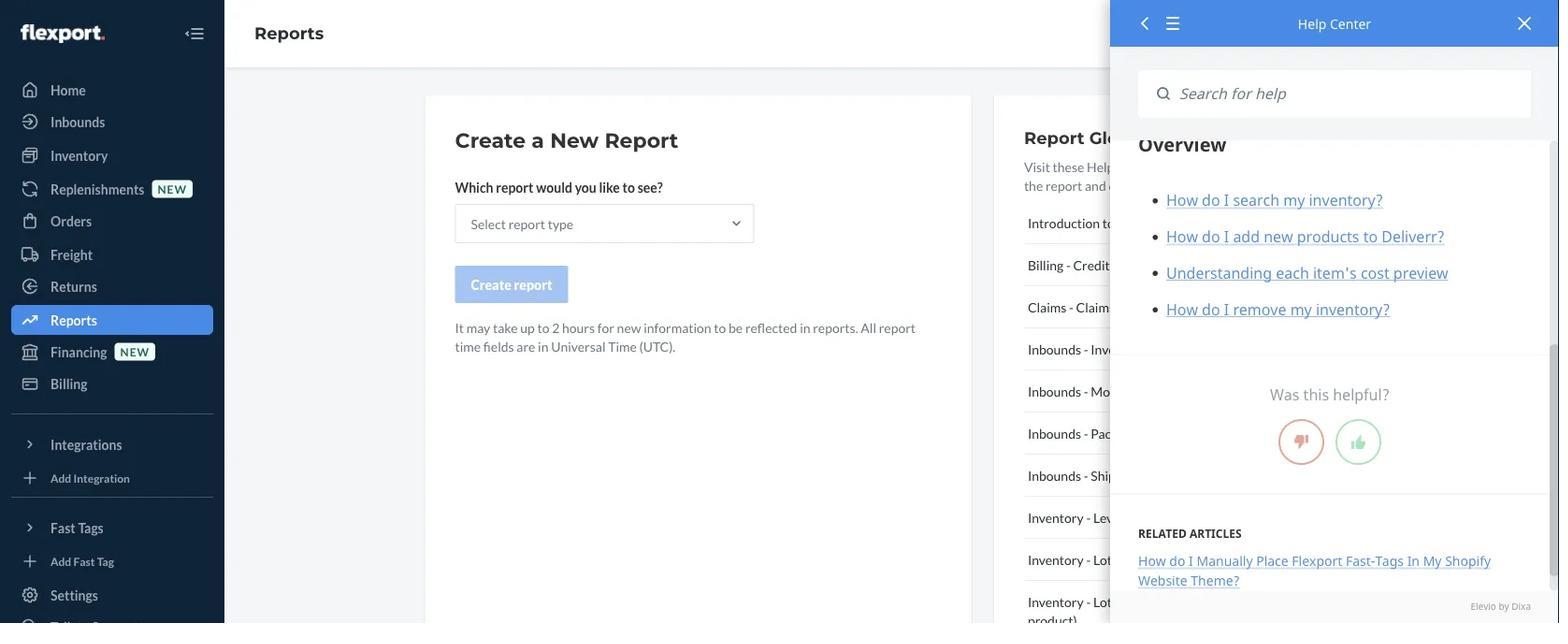 Task type: vqa. For each thing, say whether or not it's contained in the screenshot.
&
no



Task type: describe. For each thing, give the bounding box(es) containing it.
report for create a new report
[[605, 128, 679, 153]]

report inside the it may take up to 2 hours for new information to be reflected in reports. all report time fields are in universal time (utc).
[[879, 319, 916, 335]]

1 horizontal spatial in
[[800, 319, 811, 335]]

inbounds - inventory reconciliation
[[1028, 341, 1231, 357]]

shipping
[[1091, 467, 1140, 483]]

inventory link
[[11, 140, 213, 170]]

- for inbounds - inventory reconciliation
[[1084, 341, 1089, 357]]

- for billing - credits report
[[1066, 257, 1071, 273]]

tracking for (all
[[1115, 551, 1162, 567]]

0 vertical spatial reports
[[254, 23, 324, 44]]

add integration link
[[11, 467, 213, 489]]

today
[[1132, 509, 1166, 525]]

billing - credits report button
[[1024, 244, 1329, 286]]

description
[[1249, 159, 1314, 174]]

website
[[1139, 572, 1188, 589]]

create a new report
[[455, 128, 679, 153]]

report for select report type
[[509, 216, 545, 232]]

billing link
[[11, 369, 213, 399]]

time
[[455, 338, 481, 354]]

create report button
[[455, 266, 568, 303]]

reports.
[[813, 319, 858, 335]]

by
[[1499, 600, 1510, 613]]

these
[[1053, 159, 1085, 174]]

inbounds - shipping plan reconciliation button
[[1024, 455, 1329, 497]]

returns
[[51, 278, 97, 294]]

integrations button
[[11, 429, 213, 459]]

manually
[[1197, 552, 1253, 570]]

and inside the visit these help center articles to get a description of the report and column details.
[[1085, 177, 1106, 193]]

column
[[1109, 177, 1151, 193]]

and for inventory - lot tracking and fefo (single product)
[[1164, 594, 1185, 609]]

add fast tag link
[[11, 550, 213, 573]]

inventory for inventory - lot tracking and fefo (all products)
[[1028, 551, 1084, 567]]

billing - credits report
[[1028, 257, 1158, 273]]

fast-
[[1346, 552, 1376, 570]]

which
[[455, 179, 494, 195]]

details.
[[1154, 177, 1194, 193]]

a inside the visit these help center articles to get a description of the report and column details.
[[1240, 159, 1247, 174]]

up
[[520, 319, 535, 335]]

1 vertical spatial articles
[[1190, 525, 1242, 541]]

1 vertical spatial reports
[[51, 312, 97, 328]]

flexport
[[1292, 552, 1343, 570]]

inventory - lot tracking and fefo (single product) button
[[1024, 581, 1329, 623]]

new inside the it may take up to 2 hours for new information to be reflected in reports. all report time fields are in universal time (utc).
[[617, 319, 641, 335]]

- for claims - claims submitted
[[1069, 299, 1074, 315]]

you
[[575, 179, 597, 195]]

- for inventory - levels today
[[1086, 509, 1091, 525]]

inventory - lot tracking and fefo (all products)
[[1028, 551, 1298, 567]]

0 vertical spatial center
[[1330, 15, 1372, 32]]

inbounds for inbounds - inventory reconciliation
[[1028, 341, 1082, 357]]

lot for inventory - lot tracking and fefo (all products)
[[1094, 551, 1112, 567]]

add for add fast tag
[[51, 554, 71, 568]]

products)
[[1243, 551, 1298, 567]]

of
[[1316, 159, 1328, 174]]

fefo for (all
[[1188, 551, 1221, 567]]

report inside the visit these help center articles to get a description of the report and column details.
[[1046, 177, 1083, 193]]

Search search field
[[1170, 70, 1531, 117]]

1 horizontal spatial report
[[1024, 127, 1085, 148]]

report for create report
[[514, 276, 552, 292]]

add integration
[[51, 471, 130, 485]]

- for inventory - lot tracking and fefo (all products)
[[1086, 551, 1091, 567]]

0 vertical spatial a
[[532, 128, 544, 153]]

inventory - lot tracking and fefo (single product)
[[1028, 594, 1260, 623]]

add fast tag
[[51, 554, 114, 568]]

settings link
[[11, 580, 213, 610]]

related articles
[[1139, 525, 1242, 541]]

new for replenishments
[[158, 182, 187, 195]]

introduction to reporting button
[[1024, 202, 1329, 244]]

levels
[[1094, 509, 1129, 525]]

create for create report
[[471, 276, 512, 292]]

inbounds for inbounds - packages
[[1028, 425, 1082, 441]]

1 horizontal spatial help
[[1298, 15, 1327, 32]]

report glossary
[[1024, 127, 1164, 148]]

inbounds for inbounds - shipping plan reconciliation
[[1028, 467, 1082, 483]]

financing
[[51, 344, 107, 360]]

tracking for (single
[[1115, 594, 1162, 609]]

inventory for inventory - lot tracking and fefo (single product)
[[1028, 594, 1084, 609]]

monthly
[[1091, 383, 1140, 399]]

(utc).
[[639, 338, 676, 354]]

theme?
[[1191, 572, 1240, 589]]

inbounds - packages button
[[1024, 413, 1329, 455]]

take
[[493, 319, 518, 335]]

freight
[[51, 247, 93, 262]]

- for inbounds - packages
[[1084, 425, 1089, 441]]

time
[[608, 338, 637, 354]]

to left 2
[[537, 319, 550, 335]]

do
[[1170, 552, 1186, 570]]

help center
[[1298, 15, 1372, 32]]

1 vertical spatial fast
[[73, 554, 95, 568]]

my
[[1424, 552, 1442, 570]]

orders
[[51, 213, 92, 229]]

product)
[[1028, 612, 1077, 623]]

create report
[[471, 276, 552, 292]]

settings
[[51, 587, 98, 603]]

and for inventory - lot tracking and fefo (all products)
[[1164, 551, 1185, 567]]

dixa
[[1512, 600, 1531, 613]]

are
[[517, 338, 536, 354]]

fefo for (single
[[1188, 594, 1221, 609]]

select report type
[[471, 216, 574, 232]]

elevio by dixa link
[[1139, 600, 1531, 614]]

inventory - levels today button
[[1024, 497, 1329, 539]]

elevio by dixa
[[1471, 600, 1531, 613]]

orders link
[[11, 206, 213, 236]]

inbounds - inventory reconciliation button
[[1024, 328, 1329, 370]]

inbounds link
[[11, 107, 213, 137]]

inbounds - monthly reconciliation
[[1028, 383, 1224, 399]]

integration
[[73, 471, 130, 485]]

to left be
[[714, 319, 726, 335]]

like
[[599, 179, 620, 195]]

1 claims from the left
[[1028, 299, 1067, 315]]

shopify
[[1446, 552, 1491, 570]]

see?
[[638, 179, 663, 195]]



Task type: locate. For each thing, give the bounding box(es) containing it.
report
[[1046, 177, 1083, 193], [496, 179, 534, 195], [509, 216, 545, 232], [514, 276, 552, 292], [879, 319, 916, 335]]

a left new
[[532, 128, 544, 153]]

fast tags
[[51, 520, 104, 536]]

fefo
[[1188, 551, 1221, 567], [1188, 594, 1221, 609]]

inventory for inventory
[[51, 147, 108, 163]]

0 vertical spatial in
[[800, 319, 811, 335]]

1 horizontal spatial tags
[[1376, 552, 1404, 570]]

helpful?
[[1333, 384, 1390, 404]]

1 fefo from the top
[[1188, 551, 1221, 567]]

and
[[1085, 177, 1106, 193], [1164, 551, 1185, 567], [1164, 594, 1185, 609]]

0 vertical spatial billing
[[1028, 257, 1064, 273]]

0 vertical spatial help
[[1298, 15, 1327, 32]]

may
[[467, 319, 490, 335]]

tracking inside inventory - lot tracking and fefo (single product)
[[1115, 594, 1162, 609]]

integrations
[[51, 436, 122, 452]]

claims
[[1028, 299, 1067, 315], [1076, 299, 1115, 315]]

1 tracking from the top
[[1115, 551, 1162, 567]]

inbounds - packages
[[1028, 425, 1144, 441]]

inbounds for inbounds - monthly reconciliation
[[1028, 383, 1082, 399]]

fefo inside button
[[1188, 551, 1221, 567]]

billing for billing - credits report
[[1028, 257, 1064, 273]]

visit these help center articles to get a description of the report and column details.
[[1024, 159, 1328, 193]]

it
[[455, 319, 464, 335]]

hours
[[562, 319, 595, 335]]

tracking up website
[[1115, 551, 1162, 567]]

universal
[[551, 338, 606, 354]]

0 vertical spatial add
[[51, 471, 71, 485]]

report down "these"
[[1046, 177, 1083, 193]]

to inside the visit these help center articles to get a description of the report and column details.
[[1204, 159, 1217, 174]]

tags left in
[[1376, 552, 1404, 570]]

0 horizontal spatial a
[[532, 128, 544, 153]]

report up up
[[514, 276, 552, 292]]

2 vertical spatial reconciliation
[[1171, 467, 1252, 483]]

reflected
[[746, 319, 797, 335]]

1 vertical spatial billing
[[51, 376, 87, 392]]

a right get
[[1240, 159, 1247, 174]]

1 horizontal spatial reports
[[254, 23, 324, 44]]

in
[[1408, 552, 1420, 570]]

0 vertical spatial reports link
[[254, 23, 324, 44]]

articles inside the visit these help center articles to get a description of the report and column details.
[[1160, 159, 1202, 174]]

0 horizontal spatial reports link
[[11, 305, 213, 335]]

add
[[51, 471, 71, 485], [51, 554, 71, 568]]

tags
[[78, 520, 104, 536], [1376, 552, 1404, 570]]

1 vertical spatial center
[[1117, 159, 1157, 174]]

reporting
[[1118, 215, 1175, 231]]

all
[[861, 319, 877, 335]]

articles up 'manually'
[[1190, 525, 1242, 541]]

2 horizontal spatial report
[[1118, 257, 1158, 273]]

1 horizontal spatial reports link
[[254, 23, 324, 44]]

place
[[1257, 552, 1289, 570]]

1 vertical spatial reconciliation
[[1142, 383, 1224, 399]]

tags up add fast tag
[[78, 520, 104, 536]]

report for which report would you like to see?
[[496, 179, 534, 195]]

billing inside button
[[1028, 257, 1064, 273]]

report inside button
[[1118, 257, 1158, 273]]

inbounds up inbounds - packages
[[1028, 383, 1082, 399]]

1 vertical spatial lot
[[1094, 594, 1112, 609]]

reconciliation for inbounds - inventory reconciliation
[[1150, 341, 1231, 357]]

new up billing link
[[120, 345, 150, 358]]

get
[[1219, 159, 1238, 174]]

1 horizontal spatial a
[[1240, 159, 1247, 174]]

report for billing - credits report
[[1118, 257, 1158, 273]]

inventory
[[51, 147, 108, 163], [1091, 341, 1147, 357], [1028, 509, 1084, 525], [1028, 551, 1084, 567], [1028, 594, 1084, 609]]

inventory inside inventory - lot tracking and fefo (single product)
[[1028, 594, 1084, 609]]

reconciliation down claims - claims submitted button
[[1150, 341, 1231, 357]]

flexport logo image
[[21, 24, 105, 43]]

1 vertical spatial add
[[51, 554, 71, 568]]

new
[[158, 182, 187, 195], [617, 319, 641, 335], [120, 345, 150, 358]]

1 horizontal spatial center
[[1330, 15, 1372, 32]]

to right like
[[623, 179, 635, 195]]

create inside button
[[471, 276, 512, 292]]

center inside the visit these help center articles to get a description of the report and column details.
[[1117, 159, 1157, 174]]

lot down inventory - lot tracking and fefo (all products)
[[1094, 594, 1112, 609]]

1 lot from the top
[[1094, 551, 1112, 567]]

introduction to reporting
[[1028, 215, 1175, 231]]

tracking
[[1115, 551, 1162, 567], [1115, 594, 1162, 609]]

0 horizontal spatial help
[[1087, 159, 1114, 174]]

reconciliation
[[1150, 341, 1231, 357], [1142, 383, 1224, 399], [1171, 467, 1252, 483]]

submitted
[[1118, 299, 1177, 315]]

new
[[550, 128, 599, 153]]

elevio
[[1471, 600, 1497, 613]]

billing down introduction
[[1028, 257, 1064, 273]]

in left 'reports.'
[[800, 319, 811, 335]]

0 vertical spatial new
[[158, 182, 187, 195]]

inventory inside 'button'
[[1028, 509, 1084, 525]]

0 vertical spatial lot
[[1094, 551, 1112, 567]]

was this helpful?
[[1271, 384, 1390, 404]]

0 vertical spatial fast
[[51, 520, 76, 536]]

inbounds down claims - claims submitted
[[1028, 341, 1082, 357]]

1 horizontal spatial billing
[[1028, 257, 1064, 273]]

0 vertical spatial tracking
[[1115, 551, 1162, 567]]

it may take up to 2 hours for new information to be reflected in reports. all report time fields are in universal time (utc).
[[455, 319, 916, 354]]

- for inventory - lot tracking and fefo (single product)
[[1086, 594, 1091, 609]]

(all
[[1223, 551, 1241, 567]]

freight link
[[11, 239, 213, 269]]

inbounds inside button
[[1028, 383, 1082, 399]]

articles
[[1160, 159, 1202, 174], [1190, 525, 1242, 541]]

to left get
[[1204, 159, 1217, 174]]

-
[[1066, 257, 1071, 273], [1069, 299, 1074, 315], [1084, 341, 1089, 357], [1084, 383, 1089, 399], [1084, 425, 1089, 441], [1084, 467, 1089, 483], [1086, 509, 1091, 525], [1086, 551, 1091, 567], [1086, 594, 1091, 609]]

in
[[800, 319, 811, 335], [538, 338, 549, 354]]

replenishments
[[51, 181, 144, 197]]

information
[[644, 319, 712, 335]]

1 vertical spatial a
[[1240, 159, 1247, 174]]

2 horizontal spatial new
[[617, 319, 641, 335]]

2 vertical spatial and
[[1164, 594, 1185, 609]]

inbounds for inbounds
[[51, 114, 105, 130]]

fast up add fast tag
[[51, 520, 76, 536]]

to left reporting at the top of page
[[1103, 215, 1115, 231]]

select
[[471, 216, 506, 232]]

home link
[[11, 75, 213, 105]]

lot inside inventory - lot tracking and fefo (single product)
[[1094, 594, 1112, 609]]

new up orders link
[[158, 182, 187, 195]]

1 horizontal spatial new
[[158, 182, 187, 195]]

tracking inside button
[[1115, 551, 1162, 567]]

to
[[1204, 159, 1217, 174], [623, 179, 635, 195], [1103, 215, 1115, 231], [537, 319, 550, 335], [714, 319, 726, 335]]

plan
[[1143, 467, 1168, 483]]

lot inside button
[[1094, 551, 1112, 567]]

new for financing
[[120, 345, 150, 358]]

0 horizontal spatial center
[[1117, 159, 1157, 174]]

inventory for inventory - levels today
[[1028, 509, 1084, 525]]

1 vertical spatial new
[[617, 319, 641, 335]]

2 fefo from the top
[[1188, 594, 1221, 609]]

1 vertical spatial in
[[538, 338, 549, 354]]

was
[[1271, 384, 1300, 404]]

billing down financing
[[51, 376, 87, 392]]

0 horizontal spatial reports
[[51, 312, 97, 328]]

create
[[455, 128, 526, 153], [471, 276, 512, 292]]

2 vertical spatial new
[[120, 345, 150, 358]]

add for add integration
[[51, 471, 71, 485]]

report up select report type
[[496, 179, 534, 195]]

reconciliation down inbounds - packages button
[[1171, 467, 1252, 483]]

- for inbounds - monthly reconciliation
[[1084, 383, 1089, 399]]

(single
[[1223, 594, 1260, 609]]

- inside 'button'
[[1086, 509, 1091, 525]]

help up the search search box
[[1298, 15, 1327, 32]]

this
[[1304, 384, 1329, 404]]

report up see?
[[605, 128, 679, 153]]

how
[[1139, 552, 1166, 570]]

inbounds left packages
[[1028, 425, 1082, 441]]

0 horizontal spatial report
[[605, 128, 679, 153]]

lot
[[1094, 551, 1112, 567], [1094, 594, 1112, 609]]

report left type
[[509, 216, 545, 232]]

inventory - lot tracking and fefo (all products) button
[[1024, 539, 1329, 581]]

0 vertical spatial reconciliation
[[1150, 341, 1231, 357]]

claims down billing - credits report
[[1028, 299, 1067, 315]]

0 vertical spatial create
[[455, 128, 526, 153]]

reports link
[[254, 23, 324, 44], [11, 305, 213, 335]]

help inside the visit these help center articles to get a description of the report and column details.
[[1087, 159, 1114, 174]]

for
[[598, 319, 615, 335]]

0 horizontal spatial new
[[120, 345, 150, 358]]

articles up details.
[[1160, 159, 1202, 174]]

reports
[[254, 23, 324, 44], [51, 312, 97, 328]]

inventory - levels today
[[1028, 509, 1166, 525]]

1 vertical spatial and
[[1164, 551, 1185, 567]]

1 vertical spatial reports link
[[11, 305, 213, 335]]

tag
[[97, 554, 114, 568]]

and inside button
[[1164, 551, 1185, 567]]

fefo up theme?
[[1188, 551, 1221, 567]]

help down report glossary
[[1087, 159, 1114, 174]]

be
[[729, 319, 743, 335]]

lot down the inventory - levels today
[[1094, 551, 1112, 567]]

center up the search search box
[[1330, 15, 1372, 32]]

and down website
[[1164, 594, 1185, 609]]

report down reporting at the top of page
[[1118, 257, 1158, 273]]

0 horizontal spatial tags
[[78, 520, 104, 536]]

billing for billing
[[51, 376, 87, 392]]

report
[[1024, 127, 1085, 148], [605, 128, 679, 153], [1118, 257, 1158, 273]]

center up the column at the top
[[1117, 159, 1157, 174]]

in right are
[[538, 338, 549, 354]]

0 vertical spatial tags
[[78, 520, 104, 536]]

claims - claims submitted button
[[1024, 286, 1329, 328]]

report up "these"
[[1024, 127, 1085, 148]]

tracking down website
[[1115, 594, 1162, 609]]

2 lot from the top
[[1094, 594, 1112, 609]]

to inside button
[[1103, 215, 1115, 231]]

close navigation image
[[183, 22, 206, 45]]

create up which
[[455, 128, 526, 153]]

report right all
[[879, 319, 916, 335]]

visit
[[1024, 159, 1050, 174]]

create for create a new report
[[455, 128, 526, 153]]

- for inbounds - shipping plan reconciliation
[[1084, 467, 1089, 483]]

1 add from the top
[[51, 471, 71, 485]]

would
[[536, 179, 572, 195]]

- inside inventory - lot tracking and fefo (single product)
[[1086, 594, 1091, 609]]

1 vertical spatial fefo
[[1188, 594, 1221, 609]]

2 claims from the left
[[1076, 299, 1115, 315]]

report inside button
[[514, 276, 552, 292]]

home
[[51, 82, 86, 98]]

i
[[1189, 552, 1194, 570]]

claims down credits
[[1076, 299, 1115, 315]]

type
[[548, 216, 574, 232]]

and left the column at the top
[[1085, 177, 1106, 193]]

0 vertical spatial articles
[[1160, 159, 1202, 174]]

reconciliation for inbounds - monthly reconciliation
[[1142, 383, 1224, 399]]

inventory inside button
[[1028, 551, 1084, 567]]

reconciliation inside button
[[1142, 383, 1224, 399]]

and left i
[[1164, 551, 1185, 567]]

create up may on the bottom left of page
[[471, 276, 512, 292]]

tags inside how do i manually place flexport fast-tags in my shopify website theme?
[[1376, 552, 1404, 570]]

add left integration
[[51, 471, 71, 485]]

0 vertical spatial and
[[1085, 177, 1106, 193]]

add up settings
[[51, 554, 71, 568]]

inbounds down inbounds - packages
[[1028, 467, 1082, 483]]

2 add from the top
[[51, 554, 71, 568]]

lot for inventory - lot tracking and fefo (single product)
[[1094, 594, 1112, 609]]

0 horizontal spatial claims
[[1028, 299, 1067, 315]]

credits
[[1074, 257, 1116, 273]]

1 vertical spatial create
[[471, 276, 512, 292]]

related
[[1139, 525, 1187, 541]]

reconciliation down inbounds - inventory reconciliation button
[[1142, 383, 1224, 399]]

the
[[1024, 177, 1043, 193]]

0 vertical spatial fefo
[[1188, 551, 1221, 567]]

0 horizontal spatial billing
[[51, 376, 87, 392]]

0 horizontal spatial in
[[538, 338, 549, 354]]

fefo inside inventory - lot tracking and fefo (single product)
[[1188, 594, 1221, 609]]

fefo down theme?
[[1188, 594, 1221, 609]]

1 vertical spatial tags
[[1376, 552, 1404, 570]]

and inside inventory - lot tracking and fefo (single product)
[[1164, 594, 1185, 609]]

tags inside dropdown button
[[78, 520, 104, 536]]

fast inside dropdown button
[[51, 520, 76, 536]]

1 horizontal spatial claims
[[1076, 299, 1115, 315]]

new up time
[[617, 319, 641, 335]]

fast left tag
[[73, 554, 95, 568]]

1 vertical spatial tracking
[[1115, 594, 1162, 609]]

2 tracking from the top
[[1115, 594, 1162, 609]]

1 vertical spatial help
[[1087, 159, 1114, 174]]

inbounds down home
[[51, 114, 105, 130]]

claims - claims submitted
[[1028, 299, 1177, 315]]



